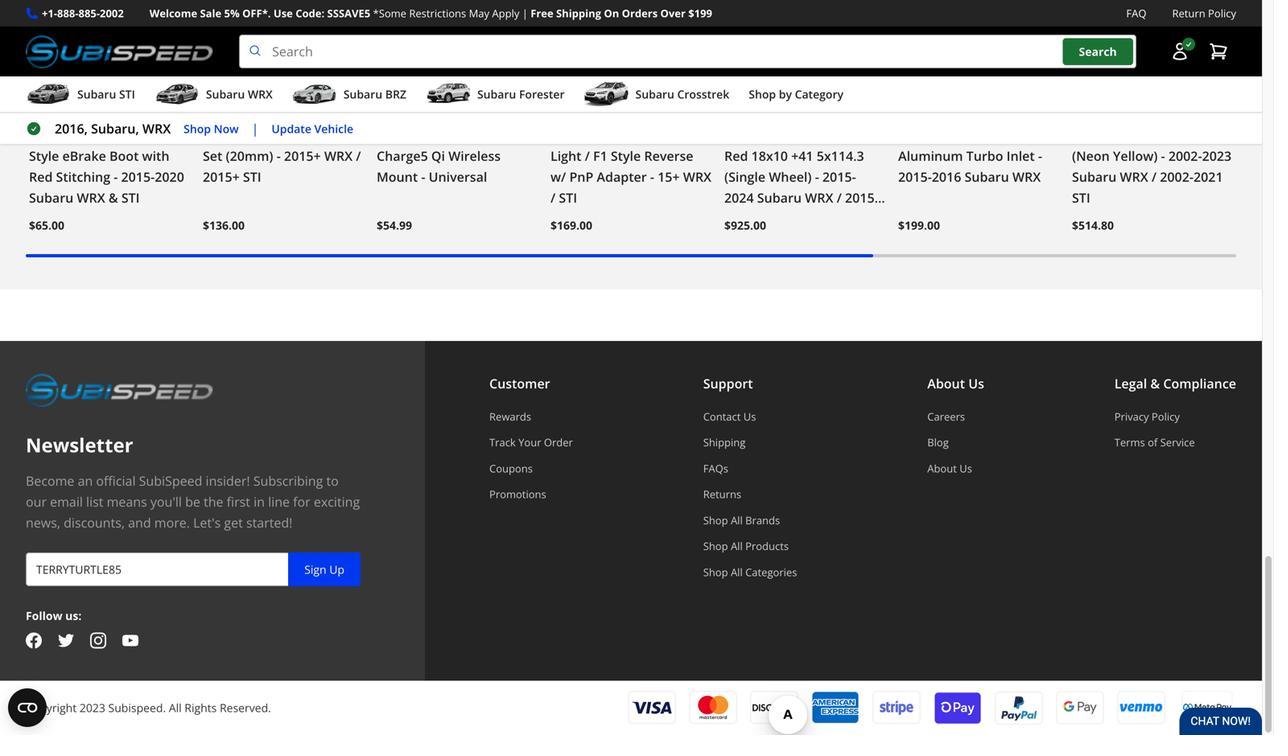 Task type: describe. For each thing, give the bounding box(es) containing it.
shop all brands
[[703, 513, 780, 528]]

category
[[795, 87, 843, 102]]

categories
[[745, 565, 797, 580]]

coupons
[[489, 462, 533, 476]]

terms of service link
[[1114, 436, 1236, 450]]

faq link
[[1126, 5, 1146, 22]]

shop all brands link
[[703, 513, 797, 528]]

sssave5
[[327, 6, 370, 21]]

(neon
[[1072, 147, 1110, 165]]

promotions link
[[489, 487, 573, 502]]

shipping link
[[703, 436, 797, 450]]

+41
[[791, 147, 813, 165]]

paypal image
[[995, 691, 1043, 726]]

$54.99
[[377, 218, 412, 233]]

0 vertical spatial shipping
[[556, 6, 601, 21]]

googlepay image
[[1056, 691, 1104, 726]]

wrx inside olm olm nb+r rear brake light / f1 style reverse w/ pnp adapter - 15+ wrx / sti
[[683, 168, 711, 186]]

red inside volk racing volk te37 saga hyper red 18x10 +41 5x114.3 (single wheel) - 2015- 2024 subaru wrx / 2015- 2021 sti
[[724, 147, 748, 165]]

us:
[[65, 608, 82, 624]]

1 horizontal spatial &
[[1150, 375, 1160, 392]]

wireless
[[448, 147, 501, 165]]

shop for shop all brands
[[703, 513, 728, 528]]

subaru inside dropdown button
[[77, 87, 116, 102]]

sign up button
[[288, 553, 361, 587]]

ffa1.10213.1 factionfab wheel spacer set (20mm, 25mm) - 2015+ wrx / sti -20mm, image
[[203, 0, 364, 89]]

all for brands
[[731, 513, 743, 528]]

racing
[[750, 106, 784, 121]]

sti inside factionfab factionfab wheel spacer set (20mm) - 2015+ wrx / 2015+ sti
[[243, 168, 261, 186]]

metapay image
[[1183, 704, 1231, 713]]

orders
[[622, 6, 658, 21]]

/ inside volk racing volk te37 saga hyper red 18x10 +41 5x114.3 (single wheel) - 2015- 2024 subaru wrx / 2015- 2021 sti
[[837, 189, 842, 207]]

0 vertical spatial us
[[968, 375, 984, 392]]

(single
[[724, 168, 765, 186]]

subaru inside the perrin perrin air oil separator (neon yellow) - 2002-2023 subaru wrx / 2002-2021 sti
[[1072, 168, 1117, 186]]

started!
[[246, 514, 292, 532]]

2 subispeed logo image from the top
[[26, 373, 213, 407]]

subaru inside jdm station jdm station alcantara style ebrake boot with red stitching - 2015-2020 subaru wrx & sti
[[29, 189, 73, 207]]

us for contact us link
[[743, 410, 756, 424]]

18x10
[[751, 147, 788, 165]]

olma.70051.2 olm nb+r rear brake light / f1 style reverse w/ pnp adapter - 15+ wrx / sti -clear lens, gloss black base, red bar-wrx / sti, image
[[551, 0, 711, 89]]

faqs
[[703, 462, 728, 476]]

stitching
[[56, 168, 110, 186]]

sti inside the perrin perrin air oil separator (neon yellow) - 2002-2023 subaru wrx / 2002-2021 sti
[[1072, 189, 1090, 207]]

about us link
[[927, 462, 984, 476]]

separator
[[1155, 126, 1217, 144]]

reverse
[[644, 147, 693, 165]]

return policy link
[[1172, 5, 1236, 22]]

subaru forester button
[[426, 80, 565, 112]]

2 grimmspeed from the top
[[898, 126, 979, 144]]

subaru up now
[[206, 87, 245, 102]]

stripe image
[[872, 691, 921, 725]]

yellow)
[[1113, 147, 1158, 165]]

888-
[[57, 6, 79, 21]]

turbo
[[966, 147, 1003, 165]]

subispeed
[[139, 472, 202, 490]]

1 factionfab from the top
[[203, 106, 260, 121]]

1 subispeed logo image from the top
[[26, 35, 213, 69]]

1 about us from the top
[[927, 375, 984, 392]]

all for products
[[731, 539, 743, 554]]

return policy
[[1172, 6, 1236, 21]]

sti inside subaru sti dropdown button
[[119, 87, 135, 102]]

sti inside olm olm nb+r rear brake light / f1 style reverse w/ pnp adapter - 15+ wrx / sti
[[559, 189, 577, 207]]

style inside jdm station jdm station alcantara style ebrake boot with red stitching - 2015-2020 subaru wrx & sti
[[29, 147, 59, 165]]

become
[[26, 472, 74, 490]]

shoppay image
[[934, 691, 982, 726]]

scompq5wd-xtsp scosche magicmount pro charge5 qi wireless mount, image
[[377, 0, 538, 89]]

- inside scosche scosche magicmount pro charge5 qi wireless mount - universal
[[421, 168, 425, 186]]

copyright 2023 subispeed. all rights reserved.
[[26, 701, 271, 716]]

coupons link
[[489, 462, 573, 476]]

1 scosche from the top
[[377, 106, 419, 121]]

follow
[[26, 608, 62, 624]]

2 scosche from the top
[[377, 126, 426, 144]]

1 volk from the top
[[724, 106, 747, 121]]

terms
[[1114, 436, 1145, 450]]

subaru forester
[[477, 87, 565, 102]]

code:
[[296, 6, 324, 21]]

youtube logo image
[[122, 633, 138, 649]]

$199
[[688, 6, 712, 21]]

privacy
[[1114, 410, 1149, 424]]

set
[[203, 147, 222, 165]]

get
[[224, 514, 243, 532]]

2023 inside the perrin perrin air oil separator (neon yellow) - 2002-2023 subaru wrx / 2002-2021 sti
[[1202, 147, 1232, 165]]

search
[[1079, 44, 1117, 59]]

- inside jdm station jdm station alcantara style ebrake boot with red stitching - 2015-2020 subaru wrx & sti
[[114, 168, 118, 186]]

nb+r
[[583, 126, 617, 144]]

wrx inside volk racing volk te37 saga hyper red 18x10 +41 5x114.3 (single wheel) - 2015- 2024 subaru wrx / 2015- 2021 sti
[[805, 189, 833, 207]]

careers
[[927, 410, 965, 424]]

sign up
[[304, 562, 344, 577]]

grm125027 grimmspeed cast aluminum turbo inlet - 2015-2016 subaru wrx, image
[[898, 0, 1059, 89]]

perrin
[[1072, 106, 1111, 121]]

venmo image
[[1117, 691, 1165, 726]]

facebook logo image
[[26, 633, 42, 649]]

open widget image
[[8, 689, 47, 728]]

0 vertical spatial station
[[53, 106, 90, 121]]

subaru inside volk racing volk te37 saga hyper red 18x10 +41 5x114.3 (single wheel) - 2015- 2024 subaru wrx / 2015- 2021 sti
[[757, 189, 802, 207]]

jdm station jdm station alcantara style ebrake boot with red stitching - 2015-2020 subaru wrx & sti
[[29, 106, 184, 207]]

by
[[779, 87, 792, 102]]

- inside olm olm nb+r rear brake light / f1 style reverse w/ pnp adapter - 15+ wrx / sti
[[650, 168, 654, 186]]

Enter your email text field
[[26, 553, 361, 587]]

a subaru brz thumbnail image image
[[292, 82, 337, 106]]

returns
[[703, 487, 741, 502]]

instagram logo image
[[90, 633, 106, 649]]

5x114.3
[[817, 147, 864, 165]]

shop for shop by category
[[749, 87, 776, 102]]

button image
[[1170, 42, 1190, 61]]

2020
[[155, 168, 184, 186]]

rewards
[[489, 410, 531, 424]]

free
[[531, 6, 553, 21]]

welcome
[[149, 6, 197, 21]]

2015- inside 'grimmspeed grimmspeed cast aluminum turbo inlet - 2015-2016 subaru wrx'
[[898, 168, 932, 186]]

$199.00
[[898, 218, 940, 233]]

now
[[214, 121, 239, 136]]

alcantara
[[105, 126, 165, 144]]

/ inside factionfab factionfab wheel spacer set (20mm) - 2015+ wrx / 2015+ sti
[[356, 147, 361, 165]]

mount
[[377, 168, 418, 186]]

boot
[[109, 147, 139, 165]]

exciting
[[314, 493, 360, 511]]

track
[[489, 436, 516, 450]]

blog
[[927, 436, 949, 450]]

rear
[[620, 126, 649, 144]]

official
[[96, 472, 136, 490]]

subaru left the brz
[[343, 87, 382, 102]]

wrx inside jdm station jdm station alcantara style ebrake boot with red stitching - 2015-2020 subaru wrx & sti
[[77, 189, 105, 207]]

wrx inside the perrin perrin air oil separator (neon yellow) - 2002-2023 subaru wrx / 2002-2021 sti
[[1120, 168, 1148, 186]]

an
[[78, 472, 93, 490]]

- inside volk racing volk te37 saga hyper red 18x10 +41 5x114.3 (single wheel) - 2015- 2024 subaru wrx / 2015- 2021 sti
[[815, 168, 819, 186]]

rewards link
[[489, 410, 573, 424]]

vlkwvdgy41ehr volk te37 saga hyper red 18x10 +41 - 2015+ wrx / 2015+ stix4, image
[[724, 0, 885, 89]]

te37
[[755, 126, 784, 144]]

update vehicle
[[272, 121, 353, 136]]

perrin perrin air oil separator (neon yellow) - 2002-2023 subaru wrx / 2002-2021 sti
[[1072, 106, 1232, 207]]

air
[[1114, 126, 1131, 144]]

2 about from the top
[[927, 462, 957, 476]]



Task type: locate. For each thing, give the bounding box(es) containing it.
wrx right 15+
[[683, 168, 711, 186]]

wrx down stitching
[[77, 189, 105, 207]]

our
[[26, 493, 47, 511]]

1 grimmspeed from the top
[[898, 106, 967, 121]]

let's
[[193, 514, 221, 532]]

0 vertical spatial 2002-
[[1169, 147, 1202, 165]]

0 vertical spatial olm
[[551, 106, 575, 121]]

amex image
[[811, 691, 860, 725]]

15+
[[658, 168, 680, 186]]

all left rights
[[169, 701, 182, 716]]

update
[[272, 121, 311, 136]]

wrx down yellow)
[[1120, 168, 1148, 186]]

2 style from the left
[[611, 147, 641, 165]]

follow us:
[[26, 608, 82, 624]]

returns link
[[703, 487, 797, 502]]

0 vertical spatial 2021
[[1194, 168, 1223, 186]]

products
[[745, 539, 789, 554]]

subaru inside 'grimmspeed grimmspeed cast aluminum turbo inlet - 2015-2016 subaru wrx'
[[965, 168, 1009, 186]]

1 vertical spatial policy
[[1152, 410, 1180, 424]]

2021 down 2024 in the right top of the page
[[724, 210, 754, 227]]

wrx inside 'grimmspeed grimmspeed cast aluminum turbo inlet - 2015-2016 subaru wrx'
[[1012, 168, 1041, 186]]

wrx down spacer
[[324, 147, 353, 165]]

w/
[[551, 168, 566, 186]]

0 vertical spatial &
[[109, 189, 118, 207]]

subaru left forester on the left of the page
[[477, 87, 516, 102]]

1 vertical spatial 2023
[[80, 701, 105, 716]]

about us up careers link
[[927, 375, 984, 392]]

1 horizontal spatial |
[[522, 6, 528, 21]]

0 horizontal spatial |
[[252, 120, 259, 137]]

1 vertical spatial olm
[[551, 126, 580, 144]]

policy up terms of service link on the bottom of page
[[1152, 410, 1180, 424]]

station down subaru sti
[[53, 106, 90, 121]]

your
[[518, 436, 541, 450]]

shop down shop all brands
[[703, 539, 728, 554]]

subaru inside dropdown button
[[635, 87, 674, 102]]

-
[[277, 147, 281, 165], [1038, 147, 1042, 165], [1161, 147, 1165, 165], [114, 168, 118, 186], [421, 168, 425, 186], [650, 168, 654, 186], [815, 168, 819, 186]]

1 vertical spatial about
[[927, 462, 957, 476]]

1 style from the left
[[29, 147, 59, 165]]

terms of service
[[1114, 436, 1195, 450]]

all for categories
[[731, 565, 743, 580]]

qi
[[431, 147, 445, 165]]

1 vertical spatial subispeed logo image
[[26, 373, 213, 407]]

1 about from the top
[[927, 375, 965, 392]]

a subaru forester thumbnail image image
[[426, 82, 471, 106]]

1 horizontal spatial red
[[724, 147, 748, 165]]

/ left "f1"
[[585, 147, 590, 165]]

/ down yellow)
[[1152, 168, 1157, 186]]

wrx inside factionfab factionfab wheel spacer set (20mm) - 2015+ wrx / 2015+ sti
[[324, 147, 353, 165]]

all down shop all products
[[731, 565, 743, 580]]

universal
[[429, 168, 487, 186]]

us up shipping link
[[743, 410, 756, 424]]

subaru down (neon
[[1072, 168, 1117, 186]]

all down shop all brands
[[731, 539, 743, 554]]

0 horizontal spatial 2015+
[[203, 168, 240, 186]]

& inside jdm station jdm station alcantara style ebrake boot with red stitching - 2015-2020 subaru wrx & sti
[[109, 189, 118, 207]]

| left the free
[[522, 6, 528, 21]]

0 vertical spatial about us
[[927, 375, 984, 392]]

- right inlet
[[1038, 147, 1042, 165]]

style
[[29, 147, 59, 165], [611, 147, 641, 165]]

1 vertical spatial factionfab
[[203, 126, 271, 144]]

2021 down separator
[[1194, 168, 1223, 186]]

1 horizontal spatial shipping
[[703, 436, 746, 450]]

shop for shop all categories
[[703, 565, 728, 580]]

sti inside jdm station jdm station alcantara style ebrake boot with red stitching - 2015-2020 subaru wrx & sti
[[121, 189, 140, 207]]

2021 inside the perrin perrin air oil separator (neon yellow) - 2002-2023 subaru wrx / 2002-2021 sti
[[1194, 168, 1223, 186]]

subispeed logo image up newsletter
[[26, 373, 213, 407]]

0 vertical spatial factionfab
[[203, 106, 260, 121]]

subaru up brake
[[635, 87, 674, 102]]

/ down spacer
[[356, 147, 361, 165]]

subaru crosstrek button
[[584, 80, 729, 112]]

adapter
[[597, 168, 647, 186]]

volk left the te37 at the right
[[724, 126, 751, 144]]

1 horizontal spatial 2021
[[1194, 168, 1223, 186]]

1 horizontal spatial 2023
[[1202, 147, 1232, 165]]

0 horizontal spatial 2021
[[724, 210, 754, 227]]

shop all products link
[[703, 539, 797, 554]]

2 about us from the top
[[927, 462, 972, 476]]

1 vertical spatial station
[[57, 126, 102, 144]]

wrx up update
[[248, 87, 273, 102]]

sti down (single
[[757, 210, 775, 227]]

for
[[293, 493, 310, 511]]

discover image
[[750, 691, 798, 725]]

factionfab down subaru wrx on the left of page
[[203, 106, 260, 121]]

1 horizontal spatial style
[[611, 147, 641, 165]]

shop down shop all products
[[703, 565, 728, 580]]

| up (20mm)
[[252, 120, 259, 137]]

volk left 'racing'
[[724, 106, 747, 121]]

2 jdm from the top
[[29, 126, 54, 144]]

with
[[142, 147, 169, 165]]

&
[[109, 189, 118, 207], [1150, 375, 1160, 392]]

volk racing volk te37 saga hyper red 18x10 +41 5x114.3 (single wheel) - 2015- 2024 subaru wrx / 2015- 2021 sti
[[724, 106, 879, 227]]

- right the wheel)
[[815, 168, 819, 186]]

2 volk from the top
[[724, 126, 751, 144]]

shop by category button
[[749, 80, 843, 112]]

0 vertical spatial jdm
[[29, 106, 50, 121]]

- down wheel
[[277, 147, 281, 165]]

0 vertical spatial grimmspeed
[[898, 106, 967, 121]]

search button
[[1063, 38, 1133, 65]]

factionfab factionfab wheel spacer set (20mm) - 2015+ wrx / 2015+ sti
[[203, 106, 361, 186]]

sti down (20mm)
[[243, 168, 261, 186]]

sti down boot
[[121, 189, 140, 207]]

2 vertical spatial us
[[960, 462, 972, 476]]

shop
[[749, 87, 776, 102], [184, 121, 211, 136], [703, 513, 728, 528], [703, 539, 728, 554], [703, 565, 728, 580]]

us up careers link
[[968, 375, 984, 392]]

0 vertical spatial volk
[[724, 106, 747, 121]]

forester
[[519, 87, 565, 102]]

service
[[1160, 436, 1195, 450]]

scosche scosche magicmount pro charge5 qi wireless mount - universal
[[377, 106, 532, 186]]

wrx down the wheel)
[[805, 189, 833, 207]]

jds15wrxstiebrkal 15-20 subaru wrx & sti jdm station alcantara style ebrake boot with red stitching, image
[[29, 0, 190, 89]]

wrx
[[248, 87, 273, 102], [142, 120, 171, 137], [324, 147, 353, 165], [683, 168, 711, 186], [1012, 168, 1041, 186], [1120, 168, 1148, 186], [77, 189, 105, 207], [805, 189, 833, 207]]

policy
[[1208, 6, 1236, 21], [1152, 410, 1180, 424]]

- inside 'grimmspeed grimmspeed cast aluminum turbo inlet - 2015-2016 subaru wrx'
[[1038, 147, 1042, 165]]

1 vertical spatial &
[[1150, 375, 1160, 392]]

customer
[[489, 375, 550, 392]]

to
[[326, 472, 339, 490]]

style inside olm olm nb+r rear brake light / f1 style reverse w/ pnp adapter - 15+ wrx / sti
[[611, 147, 641, 165]]

1 vertical spatial shipping
[[703, 436, 746, 450]]

olm
[[551, 106, 575, 121], [551, 126, 580, 144]]

shipping
[[556, 6, 601, 21], [703, 436, 746, 450]]

0 vertical spatial about
[[927, 375, 965, 392]]

us
[[968, 375, 984, 392], [743, 410, 756, 424], [960, 462, 972, 476]]

shop down returns
[[703, 513, 728, 528]]

restrictions
[[409, 6, 466, 21]]

style up adapter
[[611, 147, 641, 165]]

about up careers
[[927, 375, 965, 392]]

subaru up 2016, subaru, wrx
[[77, 87, 116, 102]]

1 vertical spatial about us
[[927, 462, 972, 476]]

sti up $514.80
[[1072, 189, 1090, 207]]

subaru brz
[[343, 87, 406, 102]]

sti up the subaru,
[[119, 87, 135, 102]]

1 vertical spatial scosche
[[377, 126, 426, 144]]

1 olm from the top
[[551, 106, 575, 121]]

about us down blog link
[[927, 462, 972, 476]]

0 horizontal spatial &
[[109, 189, 118, 207]]

1 vertical spatial |
[[252, 120, 259, 137]]

scosche down the brz
[[377, 106, 419, 121]]

faq
[[1126, 6, 1146, 21]]

saga
[[787, 126, 821, 144]]

charge5
[[377, 147, 428, 165]]

0 vertical spatial red
[[724, 147, 748, 165]]

2 olm from the top
[[551, 126, 580, 144]]

2015- inside jdm station jdm station alcantara style ebrake boot with red stitching - 2015-2020 subaru wrx & sti
[[121, 168, 155, 186]]

0 horizontal spatial policy
[[1152, 410, 1180, 424]]

0 horizontal spatial red
[[29, 168, 53, 186]]

sti inside volk racing volk te37 saga hyper red 18x10 +41 5x114.3 (single wheel) - 2015- 2024 subaru wrx / 2015- 2021 sti
[[757, 210, 775, 227]]

2015+ down set
[[203, 168, 240, 186]]

mastercard image
[[689, 691, 737, 725]]

shop inside dropdown button
[[749, 87, 776, 102]]

subaru up $65.00
[[29, 189, 73, 207]]

1 vertical spatial volk
[[724, 126, 751, 144]]

0 vertical spatial scosche
[[377, 106, 419, 121]]

about down 'blog'
[[927, 462, 957, 476]]

red left stitching
[[29, 168, 53, 186]]

support
[[703, 375, 753, 392]]

2023 down separator
[[1202, 147, 1232, 165]]

become an official subispeed insider! subscribing to our email list means you'll be the first in line for exciting news, discounts, and more. let's get started!
[[26, 472, 360, 532]]

you'll
[[150, 493, 182, 511]]

885-
[[78, 6, 100, 21]]

- down boot
[[114, 168, 118, 186]]

legal
[[1114, 375, 1147, 392]]

light
[[551, 147, 582, 165]]

red up (single
[[724, 147, 748, 165]]

wrx up with at the left top of page
[[142, 120, 171, 137]]

oil
[[1135, 126, 1152, 144]]

insider!
[[206, 472, 250, 490]]

list
[[86, 493, 103, 511]]

grimmspeed
[[898, 106, 967, 121], [898, 126, 979, 144]]

subispeed logo image down 2002
[[26, 35, 213, 69]]

up
[[329, 562, 344, 577]]

1 jdm from the top
[[29, 106, 50, 121]]

shop up 'racing'
[[749, 87, 776, 102]]

volk
[[724, 106, 747, 121], [724, 126, 751, 144]]

2024
[[724, 189, 754, 207]]

sale
[[200, 6, 221, 21]]

2023 right copyright
[[80, 701, 105, 716]]

2015-
[[121, 168, 155, 186], [822, 168, 856, 186], [898, 168, 932, 186], [845, 189, 879, 207]]

station up the ebrake
[[57, 126, 102, 144]]

5%
[[224, 6, 240, 21]]

1 vertical spatial 2015+
[[203, 168, 240, 186]]

policy for return policy
[[1208, 6, 1236, 21]]

2015+ down wheel
[[284, 147, 321, 165]]

subaru down turbo
[[965, 168, 1009, 186]]

visa image
[[628, 691, 676, 725]]

scosche
[[377, 106, 419, 121], [377, 126, 426, 144]]

1 horizontal spatial 2015+
[[284, 147, 321, 165]]

& down stitching
[[109, 189, 118, 207]]

/ down w/
[[551, 189, 556, 207]]

a subaru sti thumbnail image image
[[26, 82, 71, 106]]

style down 2016,
[[29, 147, 59, 165]]

2015+
[[284, 147, 321, 165], [203, 168, 240, 186]]

email
[[50, 493, 83, 511]]

red inside jdm station jdm station alcantara style ebrake boot with red stitching - 2015-2020 subaru wrx & sti
[[29, 168, 53, 186]]

$514.80
[[1072, 218, 1114, 233]]

- inside the perrin perrin air oil separator (neon yellow) - 2002-2023 subaru wrx / 2002-2021 sti
[[1161, 147, 1165, 165]]

legal & compliance
[[1114, 375, 1236, 392]]

1 vertical spatial red
[[29, 168, 53, 186]]

2021 inside volk racing volk te37 saga hyper red 18x10 +41 5x114.3 (single wheel) - 2015- 2024 subaru wrx / 2015- 2021 sti
[[724, 210, 754, 227]]

contact us link
[[703, 410, 797, 424]]

subaru wrx
[[206, 87, 273, 102]]

/ down 5x114.3
[[837, 189, 842, 207]]

0 horizontal spatial style
[[29, 147, 59, 165]]

factionfab
[[203, 106, 260, 121], [203, 126, 271, 144]]

policy for privacy policy
[[1152, 410, 1180, 424]]

0 horizontal spatial 2023
[[80, 701, 105, 716]]

0 vertical spatial 2015+
[[284, 147, 321, 165]]

1 horizontal spatial policy
[[1208, 6, 1236, 21]]

subispeed logo image
[[26, 35, 213, 69], [26, 373, 213, 407]]

on
[[604, 6, 619, 21]]

- right mount
[[421, 168, 425, 186]]

0 vertical spatial |
[[522, 6, 528, 21]]

shop now link
[[184, 120, 239, 138]]

/ inside the perrin perrin air oil separator (neon yellow) - 2002-2023 subaru wrx / 2002-2021 sti
[[1152, 168, 1157, 186]]

2 factionfab from the top
[[203, 126, 271, 144]]

aluminum
[[898, 147, 963, 165]]

2002
[[100, 6, 124, 21]]

- inside factionfab factionfab wheel spacer set (20mm) - 2015+ wrx / 2015+ sti
[[277, 147, 281, 165]]

shop for shop now
[[184, 121, 211, 136]]

sti down w/
[[559, 189, 577, 207]]

rights
[[185, 701, 217, 716]]

scosche up charge5
[[377, 126, 426, 144]]

perrin
[[1072, 126, 1110, 144]]

0 vertical spatial subispeed logo image
[[26, 35, 213, 69]]

1 vertical spatial 2021
[[724, 210, 754, 227]]

subaru brz button
[[292, 80, 406, 112]]

order
[[544, 436, 573, 450]]

(20mm)
[[226, 147, 273, 165]]

the
[[204, 493, 223, 511]]

wrx inside subaru wrx dropdown button
[[248, 87, 273, 102]]

ebrake
[[62, 147, 106, 165]]

wrx down inlet
[[1012, 168, 1041, 186]]

twitter logo image
[[58, 633, 74, 649]]

factionfab up (20mm)
[[203, 126, 271, 144]]

us down blog link
[[960, 462, 972, 476]]

1 vertical spatial us
[[743, 410, 756, 424]]

subaru down the wheel)
[[757, 189, 802, 207]]

0 horizontal spatial shipping
[[556, 6, 601, 21]]

a subaru wrx thumbnail image image
[[154, 82, 199, 106]]

0 vertical spatial policy
[[1208, 6, 1236, 21]]

sign
[[304, 562, 326, 577]]

welcome sale 5% off*. use code: sssave5 *some restrictions may apply | free shipping on orders over $199
[[149, 6, 712, 21]]

$925.00
[[724, 218, 766, 233]]

all left brands
[[731, 513, 743, 528]]

olm up light
[[551, 126, 580, 144]]

us for "about us" link
[[960, 462, 972, 476]]

search input field
[[239, 35, 1136, 69]]

1 vertical spatial grimmspeed
[[898, 126, 979, 144]]

shipping left on
[[556, 6, 601, 21]]

policy right the return
[[1208, 6, 1236, 21]]

shipping down contact
[[703, 436, 746, 450]]

1 vertical spatial jdm
[[29, 126, 54, 144]]

shop for shop all products
[[703, 539, 728, 554]]

olm down forester on the left of the page
[[551, 106, 575, 121]]

& right legal
[[1150, 375, 1160, 392]]

- right yellow)
[[1161, 147, 1165, 165]]

perpsp-eng-607ny perrin air oil separator - 2015+ sti-neon yellow-fmic, image
[[1072, 0, 1233, 89]]

a subaru crosstrek thumbnail image image
[[584, 82, 629, 106]]

0 vertical spatial 2023
[[1202, 147, 1232, 165]]

of
[[1148, 436, 1158, 450]]

1 vertical spatial 2002-
[[1160, 168, 1194, 186]]

f1
[[593, 147, 607, 165]]

$65.00
[[29, 218, 64, 233]]

shop all categories
[[703, 565, 797, 580]]

- left 15+
[[650, 168, 654, 186]]

track your order
[[489, 436, 573, 450]]

shop left now
[[184, 121, 211, 136]]



Task type: vqa. For each thing, say whether or not it's contained in the screenshot.


